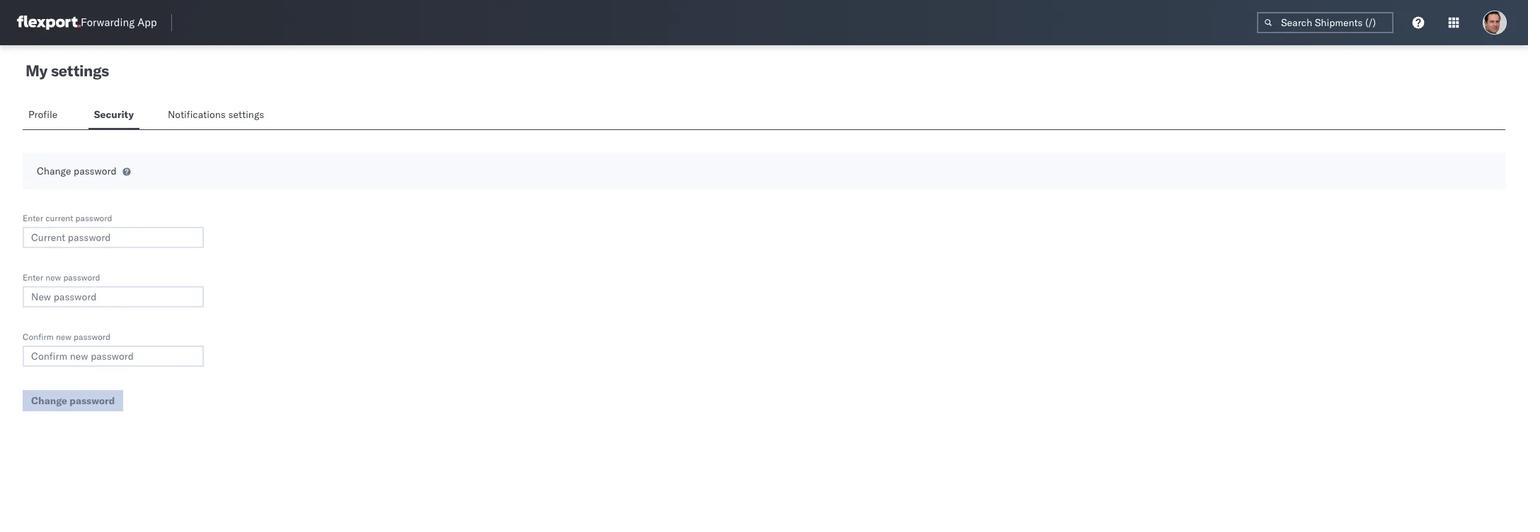 Task type: locate. For each thing, give the bounding box(es) containing it.
password up confirm new password password field
[[74, 332, 111, 343]]

password for enter new password
[[63, 273, 100, 283]]

my settings
[[25, 61, 109, 81]]

settings right my
[[51, 61, 109, 81]]

my
[[25, 61, 47, 81]]

forwarding
[[81, 16, 135, 29]]

password up 'new password' password field
[[63, 273, 100, 283]]

0 horizontal spatial settings
[[51, 61, 109, 81]]

new
[[45, 273, 61, 283], [56, 332, 72, 343]]

enter
[[23, 213, 43, 224], [23, 273, 43, 283]]

1 vertical spatial new
[[56, 332, 72, 343]]

enter for enter new password
[[23, 273, 43, 283]]

password up the current password password field
[[75, 213, 112, 224]]

notifications
[[168, 108, 226, 121]]

password
[[74, 165, 117, 178], [75, 213, 112, 224], [63, 273, 100, 283], [74, 332, 111, 343]]

forwarding app
[[81, 16, 157, 29]]

settings
[[51, 61, 109, 81], [228, 108, 264, 121]]

profile button
[[23, 102, 66, 130]]

New password password field
[[23, 287, 204, 308]]

enter left current
[[23, 213, 43, 224]]

settings for my settings
[[51, 61, 109, 81]]

confirm
[[23, 332, 54, 343]]

0 vertical spatial enter
[[23, 213, 43, 224]]

2 enter from the top
[[23, 273, 43, 283]]

notifications settings
[[168, 108, 264, 121]]

Current password password field
[[23, 227, 204, 249]]

enter up confirm
[[23, 273, 43, 283]]

1 enter from the top
[[23, 213, 43, 224]]

new for confirm
[[56, 332, 72, 343]]

settings inside notifications settings button
[[228, 108, 264, 121]]

Search Shipments (/) text field
[[1258, 12, 1394, 33]]

1 horizontal spatial settings
[[228, 108, 264, 121]]

notifications settings button
[[162, 102, 276, 130]]

0 vertical spatial settings
[[51, 61, 109, 81]]

new down current
[[45, 273, 61, 283]]

1 vertical spatial enter
[[23, 273, 43, 283]]

change password
[[37, 165, 117, 178]]

password for confirm new password
[[74, 332, 111, 343]]

settings right notifications
[[228, 108, 264, 121]]

current
[[45, 213, 73, 224]]

0 vertical spatial new
[[45, 273, 61, 283]]

1 vertical spatial settings
[[228, 108, 264, 121]]

new right confirm
[[56, 332, 72, 343]]



Task type: vqa. For each thing, say whether or not it's contained in the screenshot.
the bottommost 017482927423
no



Task type: describe. For each thing, give the bounding box(es) containing it.
Confirm new password password field
[[23, 346, 204, 367]]

enter current password
[[23, 213, 112, 224]]

profile
[[28, 108, 58, 121]]

forwarding app link
[[17, 16, 157, 30]]

confirm new password
[[23, 332, 111, 343]]

password right change
[[74, 165, 117, 178]]

change
[[37, 165, 71, 178]]

app
[[137, 16, 157, 29]]

security
[[94, 108, 134, 121]]

password for enter current password
[[75, 213, 112, 224]]

settings for notifications settings
[[228, 108, 264, 121]]

new for enter
[[45, 273, 61, 283]]

security button
[[88, 102, 139, 130]]

flexport. image
[[17, 16, 81, 30]]

enter for enter current password
[[23, 213, 43, 224]]

enter new password
[[23, 273, 100, 283]]



